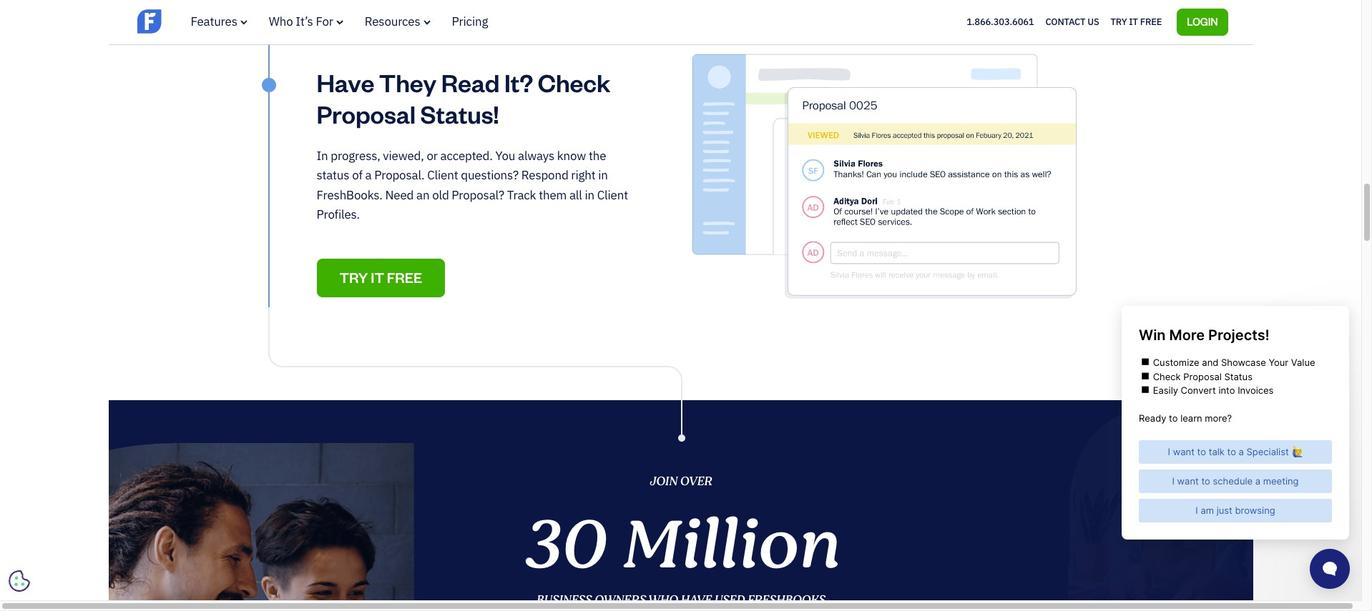Task type: describe. For each thing, give the bounding box(es) containing it.
cookie consent banner dialog
[[11, 425, 225, 590]]

free
[[387, 269, 422, 287]]

try
[[340, 269, 368, 287]]

login link
[[1177, 8, 1228, 36]]

it
[[371, 269, 384, 287]]

it's
[[296, 14, 313, 29]]

freshbooks
[[747, 592, 825, 610]]

you
[[495, 148, 515, 164]]

us
[[1088, 16, 1100, 28]]

proposal.
[[374, 168, 425, 183]]

who it's for link
[[269, 14, 343, 29]]

join
[[650, 473, 677, 491]]

cookie preferences image
[[9, 571, 30, 593]]

pricing link
[[452, 14, 488, 29]]

track
[[507, 187, 536, 203]]

progress,
[[331, 148, 380, 164]]

1.866.303.6061
[[967, 16, 1034, 28]]

over
[[680, 473, 712, 491]]

have
[[681, 592, 712, 610]]

try it free
[[340, 269, 422, 287]]

accepted.
[[441, 148, 493, 164]]

read
[[441, 66, 500, 98]]

resources link
[[365, 14, 430, 29]]

old
[[432, 187, 449, 203]]

all
[[570, 187, 582, 203]]

owners
[[594, 592, 646, 610]]

who it's for
[[269, 14, 333, 29]]

an
[[416, 187, 430, 203]]

million
[[620, 495, 839, 596]]

contact
[[1046, 16, 1086, 28]]

have
[[317, 66, 374, 98]]

they
[[379, 66, 437, 98]]

status
[[317, 168, 350, 183]]

proposal
[[317, 98, 416, 129]]

business
[[536, 592, 592, 610]]

try it free
[[1111, 16, 1162, 28]]

join over 30 million business owners who have used freshbooks
[[523, 473, 839, 610]]

the
[[589, 148, 606, 164]]

or
[[427, 148, 438, 164]]

try
[[1111, 16, 1127, 28]]

used
[[714, 592, 745, 610]]

in progress, viewed, or accepted. you always know the status of a proposal. client questions? respond right in freshbooks. need an old proposal? track them all in client profiles.
[[317, 148, 628, 223]]

them
[[539, 187, 567, 203]]



Task type: vqa. For each thing, say whether or not it's contained in the screenshot.
BUSINESS
yes



Task type: locate. For each thing, give the bounding box(es) containing it.
a
[[365, 168, 372, 183]]

try it free link
[[317, 259, 445, 298]]

contact us
[[1046, 16, 1100, 28]]

who
[[648, 592, 678, 610]]

client right all
[[597, 187, 628, 203]]

client
[[427, 168, 458, 183], [597, 187, 628, 203]]

freshbooks logo image
[[137, 8, 248, 35]]

dialog
[[0, 0, 1373, 612]]

for
[[316, 14, 333, 29]]

try it free link
[[1111, 13, 1162, 31]]

resources
[[365, 14, 420, 29]]

0 vertical spatial client
[[427, 168, 458, 183]]

have they read it? check proposal status!
[[317, 66, 610, 129]]

right
[[571, 168, 596, 183]]

in right right
[[598, 168, 608, 183]]

pricing
[[452, 14, 488, 29]]

0 horizontal spatial client
[[427, 168, 458, 183]]

profiles.
[[317, 207, 360, 223]]

freshbooks.
[[317, 187, 383, 203]]

30
[[523, 495, 605, 596]]

1 horizontal spatial client
[[597, 187, 628, 203]]

contact us link
[[1046, 13, 1100, 31]]

free
[[1140, 16, 1162, 28]]

know
[[557, 148, 586, 164]]

1 vertical spatial client
[[597, 187, 628, 203]]

proposal?
[[452, 187, 504, 203]]

in
[[317, 148, 328, 164]]

in right all
[[585, 187, 595, 203]]

it
[[1129, 16, 1138, 28]]

features
[[191, 14, 237, 29]]

1 horizontal spatial in
[[598, 168, 608, 183]]

check
[[538, 66, 610, 98]]

0 vertical spatial in
[[598, 168, 608, 183]]

need
[[385, 187, 414, 203]]

in
[[598, 168, 608, 183], [585, 187, 595, 203]]

questions?
[[461, 168, 519, 183]]

features link
[[191, 14, 247, 29]]

1.866.303.6061 link
[[967, 16, 1034, 28]]

status!
[[420, 98, 499, 129]]

login
[[1187, 15, 1218, 28]]

always
[[518, 148, 555, 164]]

1 vertical spatial in
[[585, 187, 595, 203]]

client up the old
[[427, 168, 458, 183]]

0 horizontal spatial in
[[585, 187, 595, 203]]

who
[[269, 14, 293, 29]]

it?
[[505, 66, 533, 98]]

of
[[352, 168, 363, 183]]

respond
[[522, 168, 569, 183]]

viewed,
[[383, 148, 424, 164]]



